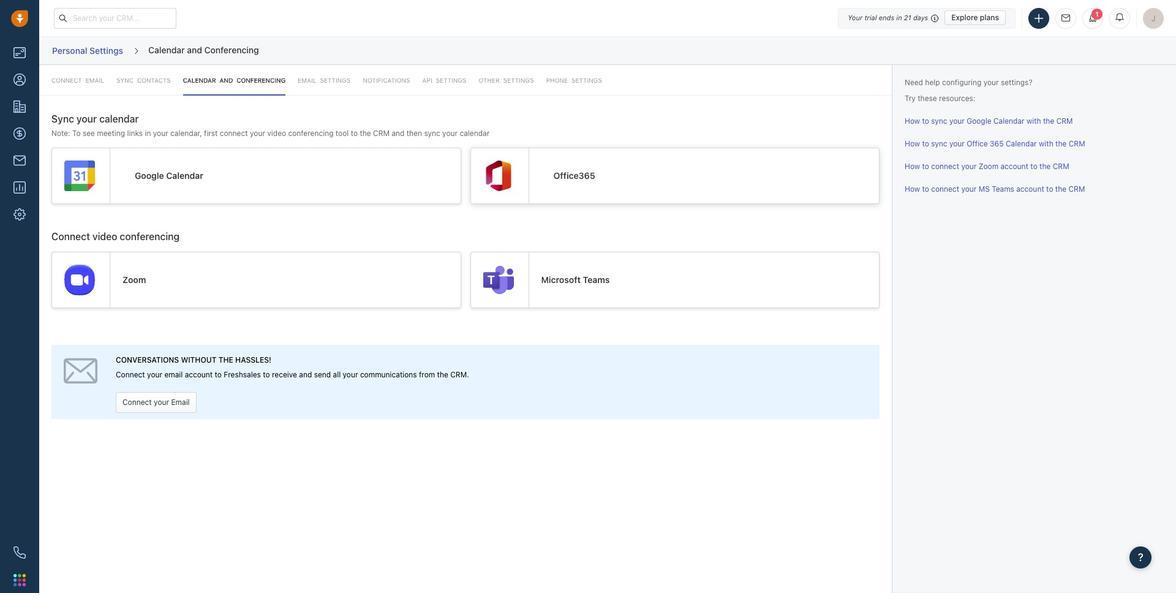 Task type: locate. For each thing, give the bounding box(es) containing it.
phone
[[546, 77, 568, 84]]

0 horizontal spatial settings
[[89, 45, 123, 56]]

1 vertical spatial calendar and conferencing
[[183, 77, 286, 84]]

email up sync your calendar note: to see meeting links in your calendar, first connect your video conferencing tool to the crm and then sync your calendar
[[298, 77, 316, 84]]

google
[[967, 116, 992, 125], [135, 170, 164, 181]]

account down 365
[[1001, 162, 1029, 171]]

sync left 'office' on the right of the page
[[931, 139, 947, 148]]

settings left "notifications"
[[320, 77, 351, 84]]

conferencing
[[204, 45, 259, 55], [237, 77, 286, 84]]

calendar up the meeting
[[99, 114, 139, 125]]

0 vertical spatial calendar and conferencing
[[148, 45, 259, 55]]

0 vertical spatial connect
[[220, 129, 248, 138]]

2 vertical spatial account
[[185, 370, 213, 379]]

0 horizontal spatial settings
[[503, 77, 534, 84]]

conferencing up calendar and conferencing link
[[204, 45, 259, 55]]

how for how to connect your zoom account to the crm
[[905, 162, 920, 171]]

connect right first
[[220, 129, 248, 138]]

connect up how to connect your ms teams account to the crm link
[[931, 162, 959, 171]]

api settings link
[[422, 65, 467, 96]]

teams right the microsoft
[[583, 274, 610, 285]]

connect your email
[[123, 398, 190, 407]]

help
[[925, 78, 940, 87]]

to
[[922, 116, 929, 125], [351, 129, 358, 138], [922, 139, 929, 148], [922, 162, 929, 171], [1031, 162, 1038, 171], [922, 185, 929, 194], [1046, 185, 1053, 194], [215, 370, 222, 379], [263, 370, 270, 379]]

in
[[896, 13, 902, 21], [145, 129, 151, 138]]

account
[[1001, 162, 1029, 171], [1016, 185, 1044, 194], [185, 370, 213, 379]]

account down without
[[185, 370, 213, 379]]

calendar down other
[[460, 129, 490, 138]]

2 vertical spatial sync
[[931, 139, 947, 148]]

teams
[[992, 185, 1014, 194], [583, 274, 610, 285]]

connect inside sync your calendar tab panel
[[51, 77, 82, 84]]

1 horizontal spatial in
[[896, 13, 902, 21]]

settings down search your crm... text box
[[89, 45, 123, 56]]

email
[[298, 77, 316, 84], [171, 398, 190, 407]]

2 horizontal spatial settings
[[436, 77, 467, 84]]

365
[[990, 139, 1004, 148]]

1 vertical spatial email
[[164, 370, 183, 379]]

connect left ms
[[931, 185, 959, 194]]

1 vertical spatial sync
[[424, 129, 440, 138]]

your
[[984, 78, 999, 87], [77, 114, 97, 125], [950, 116, 965, 125], [153, 129, 168, 138], [250, 129, 265, 138], [442, 129, 458, 138], [950, 139, 965, 148], [961, 162, 977, 171], [961, 185, 977, 194], [147, 370, 162, 379], [343, 370, 358, 379], [154, 398, 169, 407]]

1 vertical spatial video
[[92, 231, 117, 242]]

email down without
[[164, 370, 183, 379]]

personal settings link
[[51, 41, 124, 60]]

calendar right contacts at the left of the page
[[183, 77, 216, 84]]

0 horizontal spatial video
[[92, 231, 117, 242]]

explore
[[952, 13, 978, 22]]

settings?
[[1001, 78, 1033, 87]]

in left 21
[[896, 13, 902, 21]]

google up 'office' on the right of the page
[[967, 116, 992, 125]]

1 vertical spatial google
[[135, 170, 164, 181]]

1 vertical spatial connect
[[931, 162, 959, 171]]

sync right then
[[424, 129, 440, 138]]

1 how from the top
[[905, 116, 920, 125]]

0 vertical spatial sync
[[931, 116, 947, 125]]

in inside sync your calendar note: to see meeting links in your calendar, first connect your video conferencing tool to the crm and then sync your calendar
[[145, 129, 151, 138]]

0 vertical spatial sync
[[116, 77, 134, 84]]

calendar
[[99, 114, 139, 125], [460, 129, 490, 138]]

calendar inside 'tab list'
[[183, 77, 216, 84]]

conferencing
[[288, 129, 334, 138], [120, 231, 180, 242]]

with
[[1027, 116, 1041, 125], [1039, 139, 1054, 148]]

other
[[479, 77, 500, 84]]

links
[[127, 129, 143, 138]]

settings inside 'link'
[[436, 77, 467, 84]]

tab list
[[39, 65, 892, 96]]

settings for personal settings
[[89, 45, 123, 56]]

your trial ends in 21 days
[[848, 13, 928, 21]]

calendar and conferencing up first
[[183, 77, 286, 84]]

4 how from the top
[[905, 185, 920, 194]]

api
[[422, 77, 432, 84]]

connect
[[220, 129, 248, 138], [931, 162, 959, 171], [931, 185, 959, 194]]

connect video conferencing
[[51, 231, 180, 242]]

0 horizontal spatial email
[[86, 77, 104, 84]]

2 how from the top
[[905, 139, 920, 148]]

ends
[[879, 13, 895, 21]]

settings inside "link"
[[572, 77, 602, 84]]

zoom
[[979, 162, 999, 171], [123, 274, 146, 285]]

2 settings from the left
[[572, 77, 602, 84]]

teams right ms
[[992, 185, 1014, 194]]

1 settings from the left
[[503, 77, 534, 84]]

1 vertical spatial teams
[[583, 274, 610, 285]]

1 horizontal spatial teams
[[992, 185, 1014, 194]]

0 horizontal spatial google
[[135, 170, 164, 181]]

need
[[905, 78, 923, 87]]

0 horizontal spatial in
[[145, 129, 151, 138]]

settings right phone
[[572, 77, 602, 84]]

microsoft
[[541, 274, 581, 285]]

0 vertical spatial email
[[298, 77, 316, 84]]

how to sync your google calendar with the crm
[[905, 116, 1073, 125]]

0 vertical spatial google
[[967, 116, 992, 125]]

1 vertical spatial conferencing
[[120, 231, 180, 242]]

0 vertical spatial calendar
[[99, 114, 139, 125]]

connect inside button
[[123, 398, 152, 407]]

all
[[333, 370, 341, 379]]

2 vertical spatial connect
[[931, 185, 959, 194]]

zoom down connect video conferencing
[[123, 274, 146, 285]]

1 horizontal spatial calendar
[[460, 129, 490, 138]]

3 how from the top
[[905, 162, 920, 171]]

0 vertical spatial in
[[896, 13, 902, 21]]

0 vertical spatial conferencing
[[288, 129, 334, 138]]

0 vertical spatial video
[[267, 129, 286, 138]]

zoom up ms
[[979, 162, 999, 171]]

1 vertical spatial with
[[1039, 139, 1054, 148]]

0 vertical spatial email
[[86, 77, 104, 84]]

1 horizontal spatial email
[[298, 77, 316, 84]]

personal
[[52, 45, 87, 56]]

in right links
[[145, 129, 151, 138]]

connect for connect email
[[51, 77, 82, 84]]

google down links
[[135, 170, 164, 181]]

1 vertical spatial account
[[1016, 185, 1044, 194]]

note:
[[51, 129, 70, 138]]

connect
[[51, 77, 82, 84], [51, 231, 90, 242], [116, 370, 145, 379], [123, 398, 152, 407]]

sync down try these resources:
[[931, 116, 947, 125]]

the
[[1043, 116, 1055, 125], [360, 129, 371, 138], [1056, 139, 1067, 148], [1040, 162, 1051, 171], [1055, 185, 1067, 194], [219, 355, 233, 365], [437, 370, 448, 379]]

0 horizontal spatial zoom
[[123, 274, 146, 285]]

sync inside 'tab list'
[[116, 77, 134, 84]]

connect email
[[51, 77, 104, 84]]

calendar and conferencing up calendar and conferencing link
[[148, 45, 259, 55]]

1 vertical spatial email
[[171, 398, 190, 407]]

account right ms
[[1016, 185, 1044, 194]]

sync inside sync your calendar note: to see meeting links in your calendar, first connect your video conferencing tool to the crm and then sync your calendar
[[51, 114, 74, 125]]

settings for api settings
[[436, 77, 467, 84]]

meeting
[[97, 129, 125, 138]]

account inside conversations without the hassles! connect your email account to freshsales to receive and send all your communications from the crm.
[[185, 370, 213, 379]]

1 horizontal spatial video
[[267, 129, 286, 138]]

settings
[[89, 45, 123, 56], [320, 77, 351, 84], [436, 77, 467, 84]]

conferencing inside 'tab list'
[[237, 77, 286, 84]]

email settings
[[298, 77, 351, 84]]

conferencing up sync your calendar note: to see meeting links in your calendar, first connect your video conferencing tool to the crm and then sync your calendar
[[237, 77, 286, 84]]

to inside sync your calendar note: to see meeting links in your calendar, first connect your video conferencing tool to the crm and then sync your calendar
[[351, 129, 358, 138]]

1 vertical spatial sync
[[51, 114, 74, 125]]

email
[[86, 77, 104, 84], [164, 370, 183, 379]]

calendar and conferencing
[[148, 45, 259, 55], [183, 77, 286, 84]]

0 horizontal spatial email
[[171, 398, 190, 407]]

sync
[[931, 116, 947, 125], [424, 129, 440, 138], [931, 139, 947, 148]]

how
[[905, 116, 920, 125], [905, 139, 920, 148], [905, 162, 920, 171], [905, 185, 920, 194]]

sync up "note:"
[[51, 114, 74, 125]]

1 horizontal spatial zoom
[[979, 162, 999, 171]]

tool
[[336, 129, 349, 138]]

0 horizontal spatial teams
[[583, 274, 610, 285]]

1 horizontal spatial conferencing
[[288, 129, 334, 138]]

email inside sync your calendar tab panel
[[298, 77, 316, 84]]

settings right api
[[436, 77, 467, 84]]

to
[[72, 129, 81, 138]]

sync contacts link
[[116, 65, 171, 96]]

21
[[904, 13, 911, 21]]

with right 365
[[1039, 139, 1054, 148]]

1 link
[[1083, 8, 1103, 28]]

1 horizontal spatial google
[[967, 116, 992, 125]]

calendar right 365
[[1006, 139, 1037, 148]]

how to connect your zoom account to the crm link
[[905, 162, 1069, 171]]

0 horizontal spatial sync
[[51, 114, 74, 125]]

calendar down calendar,
[[166, 170, 203, 181]]

how to sync your office 365 calendar with the crm
[[905, 139, 1085, 148]]

settings right other
[[503, 77, 534, 84]]

with down settings?
[[1027, 116, 1041, 125]]

sync for how to sync your google calendar with the crm
[[931, 116, 947, 125]]

0 vertical spatial account
[[1001, 162, 1029, 171]]

email down the personal settings link
[[86, 77, 104, 84]]

1 horizontal spatial settings
[[320, 77, 351, 84]]

sync inside sync your calendar note: to see meeting links in your calendar, first connect your video conferencing tool to the crm and then sync your calendar
[[424, 129, 440, 138]]

how for how to sync your office 365 calendar with the crm
[[905, 139, 920, 148]]

tab list containing connect email
[[39, 65, 892, 96]]

conversations
[[116, 355, 179, 365]]

sync your calendar note: to see meeting links in your calendar, first connect your video conferencing tool to the crm and then sync your calendar
[[51, 114, 490, 138]]

1 horizontal spatial settings
[[572, 77, 602, 84]]

crm
[[1057, 116, 1073, 125], [373, 129, 390, 138], [1069, 139, 1085, 148], [1053, 162, 1069, 171], [1069, 185, 1085, 194]]

phone image
[[13, 546, 26, 559]]

1 horizontal spatial email
[[164, 370, 183, 379]]

calendar and conferencing link
[[183, 65, 286, 96]]

0 vertical spatial conferencing
[[204, 45, 259, 55]]

video
[[267, 129, 286, 138], [92, 231, 117, 242]]

email down without
[[171, 398, 190, 407]]

1 horizontal spatial sync
[[116, 77, 134, 84]]

calendar and conferencing inside 'tab list'
[[183, 77, 286, 84]]

try
[[905, 94, 916, 103]]

0 horizontal spatial calendar
[[99, 114, 139, 125]]

0 vertical spatial teams
[[992, 185, 1014, 194]]

phone settings link
[[546, 65, 602, 96]]

connect inside sync your calendar note: to see meeting links in your calendar, first connect your video conferencing tool to the crm and then sync your calendar
[[220, 129, 248, 138]]

connect for connect video conferencing
[[51, 231, 90, 242]]

1
[[1095, 10, 1099, 17]]

sync left contacts at the left of the page
[[116, 77, 134, 84]]

1 vertical spatial conferencing
[[237, 77, 286, 84]]

sync contacts
[[116, 77, 171, 84]]

calendar up contacts at the left of the page
[[148, 45, 185, 55]]

google inside sync your calendar tab panel
[[135, 170, 164, 181]]

api settings
[[422, 77, 467, 84]]

and
[[187, 45, 202, 55], [220, 77, 233, 84], [392, 129, 405, 138], [299, 370, 312, 379]]

1 vertical spatial in
[[145, 129, 151, 138]]

calendar
[[148, 45, 185, 55], [183, 77, 216, 84], [994, 116, 1025, 125], [1006, 139, 1037, 148], [166, 170, 203, 181]]

first
[[204, 129, 218, 138]]

1 vertical spatial zoom
[[123, 274, 146, 285]]



Task type: describe. For each thing, give the bounding box(es) containing it.
freshworks switcher image
[[13, 574, 26, 586]]

connect email link
[[51, 65, 104, 96]]

settings for other settings
[[503, 77, 534, 84]]

phone element
[[7, 540, 32, 565]]

office365
[[554, 170, 595, 181]]

and inside sync your calendar note: to see meeting links in your calendar, first connect your video conferencing tool to the crm and then sync your calendar
[[392, 129, 405, 138]]

your
[[848, 13, 863, 21]]

communications
[[360, 370, 417, 379]]

explore plans link
[[945, 10, 1006, 25]]

try these resources:
[[905, 94, 976, 103]]

configuring
[[942, 78, 982, 87]]

email inside button
[[171, 398, 190, 407]]

Search your CRM... text field
[[54, 8, 176, 28]]

how to connect your ms teams account to the crm
[[905, 185, 1085, 194]]

how to sync your office 365 calendar with the crm link
[[905, 139, 1085, 148]]

freshsales
[[224, 370, 261, 379]]

how to connect your ms teams account to the crm link
[[905, 185, 1085, 194]]

personal settings
[[52, 45, 123, 56]]

ms
[[979, 185, 990, 194]]

how to sync your google calendar with the crm link
[[905, 116, 1073, 125]]

email inside conversations without the hassles! connect your email account to freshsales to receive and send all your communications from the crm.
[[164, 370, 183, 379]]

resources:
[[939, 94, 976, 103]]

sync your calendar tab panel
[[39, 65, 892, 232]]

notifications link
[[363, 65, 410, 96]]

connect your email link
[[116, 392, 196, 413]]

need help configuring your settings?
[[905, 78, 1033, 87]]

notifications
[[363, 77, 410, 84]]

your inside button
[[154, 398, 169, 407]]

sync for your
[[51, 114, 74, 125]]

see
[[83, 129, 95, 138]]

sync for contacts
[[116, 77, 134, 84]]

0 vertical spatial zoom
[[979, 162, 999, 171]]

explore plans
[[952, 13, 999, 22]]

video inside sync your calendar note: to see meeting links in your calendar, first connect your video conferencing tool to the crm and then sync your calendar
[[267, 129, 286, 138]]

from
[[419, 370, 435, 379]]

other settings
[[479, 77, 534, 84]]

conversations without the hassles! connect your email account to freshsales to receive and send all your communications from the crm.
[[116, 355, 469, 379]]

crm inside sync your calendar note: to see meeting links in your calendar, first connect your video conferencing tool to the crm and then sync your calendar
[[373, 129, 390, 138]]

connect for how to connect your zoom account to the crm
[[931, 162, 959, 171]]

and inside conversations without the hassles! connect your email account to freshsales to receive and send all your communications from the crm.
[[299, 370, 312, 379]]

the inside sync your calendar note: to see meeting links in your calendar, first connect your video conferencing tool to the crm and then sync your calendar
[[360, 129, 371, 138]]

conferencing inside sync your calendar note: to see meeting links in your calendar, first connect your video conferencing tool to the crm and then sync your calendar
[[288, 129, 334, 138]]

send
[[314, 370, 331, 379]]

calendar,
[[170, 129, 202, 138]]

connect for how to connect your ms teams account to the crm
[[931, 185, 959, 194]]

how for how to connect your ms teams account to the crm
[[905, 185, 920, 194]]

receive
[[272, 370, 297, 379]]

settings for phone settings
[[572, 77, 602, 84]]

connect your email button
[[116, 392, 196, 413]]

days
[[913, 13, 928, 21]]

email settings link
[[298, 65, 351, 96]]

then
[[407, 129, 422, 138]]

crm.
[[450, 370, 469, 379]]

calendar up 365
[[994, 116, 1025, 125]]

email inside 'tab list'
[[86, 77, 104, 84]]

0 horizontal spatial conferencing
[[120, 231, 180, 242]]

plans
[[980, 13, 999, 22]]

sync for how to sync your office 365 calendar with the crm
[[931, 139, 947, 148]]

other settings link
[[479, 65, 534, 96]]

connect inside conversations without the hassles! connect your email account to freshsales to receive and send all your communications from the crm.
[[116, 370, 145, 379]]

0 vertical spatial with
[[1027, 116, 1041, 125]]

these
[[918, 94, 937, 103]]

connect for connect your email
[[123, 398, 152, 407]]

settings for email settings
[[320, 77, 351, 84]]

office
[[967, 139, 988, 148]]

contacts
[[137, 77, 171, 84]]

microsoft teams
[[541, 274, 610, 285]]

phone settings
[[546, 77, 602, 84]]

hassles!
[[235, 355, 271, 365]]

without
[[181, 355, 217, 365]]

how to connect your zoom account to the crm
[[905, 162, 1069, 171]]

trial
[[865, 13, 877, 21]]

1 vertical spatial calendar
[[460, 129, 490, 138]]

google calendar
[[135, 170, 203, 181]]

how for how to sync your google calendar with the crm
[[905, 116, 920, 125]]



Task type: vqa. For each thing, say whether or not it's contained in the screenshot.
right Google
yes



